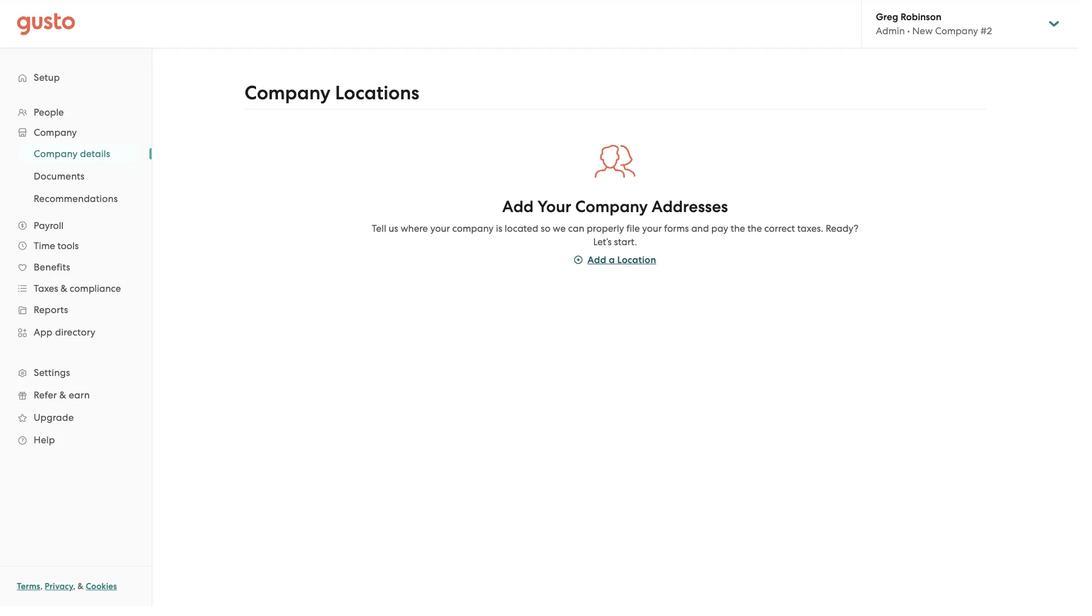 Task type: describe. For each thing, give the bounding box(es) containing it.
recommendations
[[34, 193, 118, 204]]

addresses
[[652, 197, 728, 216]]

refer & earn link
[[11, 385, 140, 405]]

cookies button
[[86, 580, 117, 594]]

add for add a location
[[587, 254, 606, 266]]

greg robinson admin • new company #2
[[876, 11, 992, 36]]

robinson
[[901, 11, 942, 23]]

documents
[[34, 171, 85, 182]]

cookies
[[86, 582, 117, 592]]

add a location
[[587, 254, 656, 266]]

taxes
[[34, 283, 58, 294]]

company
[[452, 223, 494, 234]]

company details link
[[20, 144, 140, 164]]

terms
[[17, 582, 40, 592]]

time
[[34, 240, 55, 252]]

can
[[568, 223, 585, 234]]

company for company details
[[34, 148, 78, 159]]

2 your from the left
[[642, 223, 662, 234]]

and
[[691, 223, 709, 234]]

#2
[[981, 25, 992, 36]]

add for add your company addresses
[[502, 197, 534, 216]]

list containing people
[[0, 102, 152, 451]]

1 the from the left
[[731, 223, 745, 234]]

help
[[34, 435, 55, 446]]

company details
[[34, 148, 110, 159]]

payroll button
[[11, 216, 140, 236]]

& for compliance
[[61, 283, 67, 294]]

app directory link
[[11, 322, 140, 343]]

company locations
[[245, 81, 419, 104]]

reports
[[34, 304, 68, 316]]

pay
[[711, 223, 728, 234]]

ready?
[[826, 223, 859, 234]]

time tools button
[[11, 236, 140, 256]]

terms link
[[17, 582, 40, 592]]

forms
[[664, 223, 689, 234]]

terms , privacy , & cookies
[[17, 582, 117, 592]]

reports link
[[11, 300, 140, 320]]

so
[[541, 223, 551, 234]]

refer & earn
[[34, 390, 90, 401]]

•
[[907, 25, 910, 36]]

us
[[389, 223, 398, 234]]

refer
[[34, 390, 57, 401]]

correct
[[764, 223, 795, 234]]

privacy link
[[45, 582, 73, 592]]

compliance
[[70, 283, 121, 294]]

we
[[553, 223, 566, 234]]

start.
[[614, 236, 637, 247]]

settings link
[[11, 363, 140, 383]]

let's
[[593, 236, 612, 247]]

list containing company details
[[0, 143, 152, 210]]

is
[[496, 223, 502, 234]]



Task type: vqa. For each thing, say whether or not it's contained in the screenshot.
THE TIME TOOLS
yes



Task type: locate. For each thing, give the bounding box(es) containing it.
settings
[[34, 367, 70, 378]]

upgrade link
[[11, 408, 140, 428]]

documents link
[[20, 166, 140, 186]]

0 vertical spatial add
[[502, 197, 534, 216]]

directory
[[55, 327, 95, 338]]

company addresses image
[[594, 141, 636, 182]]

& left cookies 'button'
[[78, 582, 84, 592]]

taxes & compliance
[[34, 283, 121, 294]]

& right 'taxes' at the top left of the page
[[61, 283, 67, 294]]

setup
[[34, 72, 60, 83]]

locations
[[335, 81, 419, 104]]

,
[[40, 582, 43, 592], [73, 582, 75, 592]]

recommendations link
[[20, 189, 140, 209]]

your
[[430, 223, 450, 234], [642, 223, 662, 234]]

& for earn
[[59, 390, 66, 401]]

details
[[80, 148, 110, 159]]

earn
[[69, 390, 90, 401]]

gusto navigation element
[[0, 48, 152, 469]]

privacy
[[45, 582, 73, 592]]

your
[[537, 197, 571, 216]]

payroll
[[34, 220, 64, 231]]

people
[[34, 107, 64, 118]]

time tools
[[34, 240, 79, 252]]

add a location button
[[574, 254, 656, 267]]

1 horizontal spatial your
[[642, 223, 662, 234]]

, left cookies 'button'
[[73, 582, 75, 592]]

company
[[935, 25, 978, 36], [245, 81, 331, 104], [34, 127, 77, 138], [34, 148, 78, 159], [575, 197, 648, 216]]

0 horizontal spatial add
[[502, 197, 534, 216]]

add
[[502, 197, 534, 216], [587, 254, 606, 266]]

the
[[731, 223, 745, 234], [748, 223, 762, 234]]

company button
[[11, 122, 140, 143]]

admin
[[876, 25, 905, 36]]

2 list from the top
[[0, 143, 152, 210]]

location
[[617, 254, 656, 266]]

tell us where your company is located so we can properly file your forms and pay the the correct taxes. ready? let's start.
[[372, 223, 859, 247]]

located
[[505, 223, 538, 234]]

app
[[34, 327, 53, 338]]

a
[[609, 254, 615, 266]]

1 horizontal spatial add
[[587, 254, 606, 266]]

tell
[[372, 223, 386, 234]]

& inside dropdown button
[[61, 283, 67, 294]]

, left privacy link
[[40, 582, 43, 592]]

2 vertical spatial &
[[78, 582, 84, 592]]

0 vertical spatial &
[[61, 283, 67, 294]]

company for company
[[34, 127, 77, 138]]

the left correct on the top right
[[748, 223, 762, 234]]

benefits link
[[11, 257, 140, 277]]

your right where
[[430, 223, 450, 234]]

add left a
[[587, 254, 606, 266]]

1 , from the left
[[40, 582, 43, 592]]

benefits
[[34, 262, 70, 273]]

greg
[[876, 11, 898, 23]]

help link
[[11, 430, 140, 450]]

list
[[0, 102, 152, 451], [0, 143, 152, 210]]

the right "pay"
[[731, 223, 745, 234]]

upgrade
[[34, 412, 74, 423]]

&
[[61, 283, 67, 294], [59, 390, 66, 401], [78, 582, 84, 592]]

your right file
[[642, 223, 662, 234]]

add your company addresses
[[502, 197, 728, 216]]

company inside "greg robinson admin • new company #2"
[[935, 25, 978, 36]]

file
[[626, 223, 640, 234]]

properly
[[587, 223, 624, 234]]

1 list from the top
[[0, 102, 152, 451]]

app directory
[[34, 327, 95, 338]]

1 your from the left
[[430, 223, 450, 234]]

taxes.
[[797, 223, 823, 234]]

& left earn on the left of page
[[59, 390, 66, 401]]

tools
[[57, 240, 79, 252]]

home image
[[17, 13, 75, 35]]

company for company locations
[[245, 81, 331, 104]]

add up located
[[502, 197, 534, 216]]

where
[[401, 223, 428, 234]]

1 vertical spatial &
[[59, 390, 66, 401]]

2 the from the left
[[748, 223, 762, 234]]

company inside dropdown button
[[34, 127, 77, 138]]

people button
[[11, 102, 140, 122]]

0 horizontal spatial the
[[731, 223, 745, 234]]

1 horizontal spatial the
[[748, 223, 762, 234]]

add inside button
[[587, 254, 606, 266]]

0 horizontal spatial your
[[430, 223, 450, 234]]

0 horizontal spatial ,
[[40, 582, 43, 592]]

1 horizontal spatial ,
[[73, 582, 75, 592]]

taxes & compliance button
[[11, 279, 140, 299]]

setup link
[[11, 67, 140, 88]]

new
[[912, 25, 933, 36]]

2 , from the left
[[73, 582, 75, 592]]

1 vertical spatial add
[[587, 254, 606, 266]]



